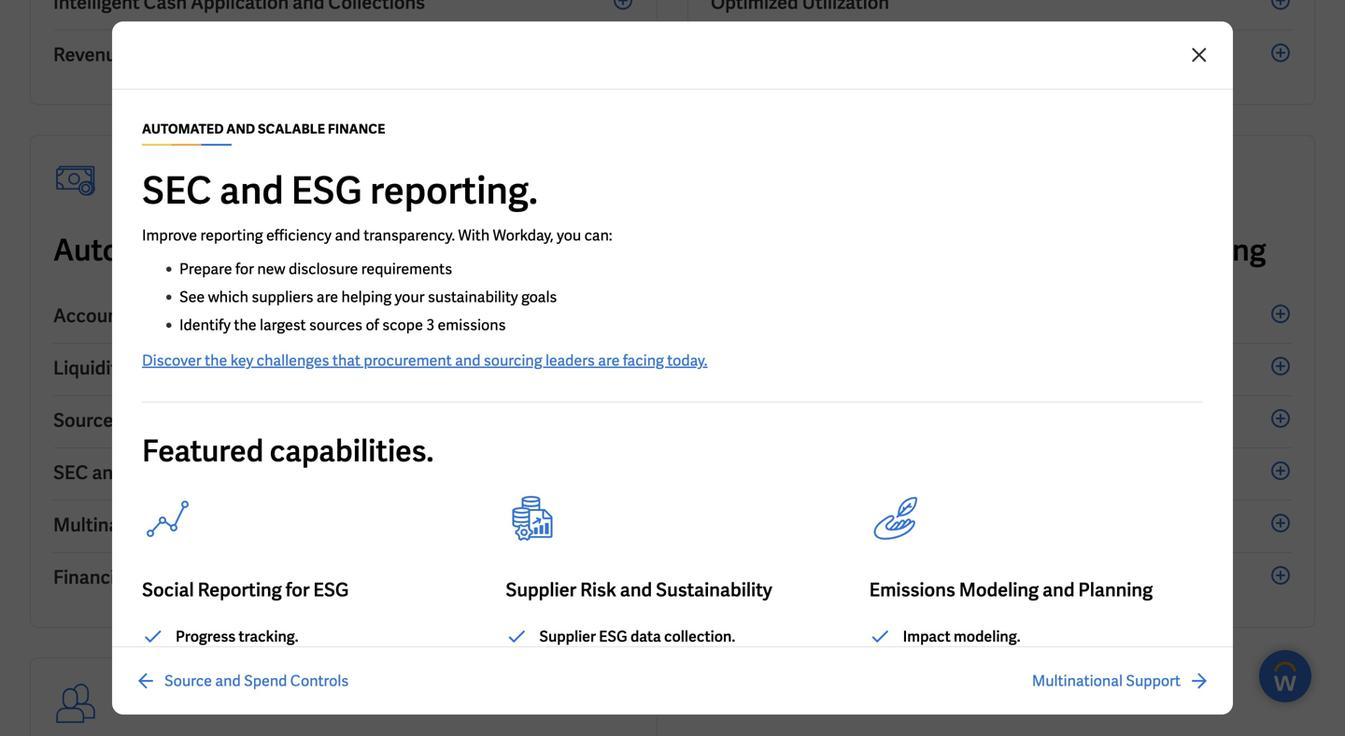 Task type: vqa. For each thing, say whether or not it's contained in the screenshot.
bottom Multinational Support
yes



Task type: describe. For each thing, give the bounding box(es) containing it.
support inside sec and esg reporting. 'dialog'
[[1126, 671, 1181, 691]]

sourcing
[[484, 351, 542, 370]]

for inside prepare for new disclosure requirements see which suppliers are helping your sustainability goals identify the largest sources of scope 3 emissions
[[235, 259, 254, 279]]

sec and esg reporting button
[[53, 448, 634, 501]]

improve
[[142, 226, 197, 245]]

sustainability
[[656, 578, 772, 602]]

financial and management reporting and analysis
[[53, 565, 482, 590]]

sustainability
[[428, 287, 518, 307]]

0 vertical spatial planning
[[1147, 231, 1266, 270]]

0 horizontal spatial support
[[172, 513, 241, 537]]

automated
[[142, 121, 224, 137]]

analysis inside "profitability, lrp, and m&a analysis" button
[[941, 565, 1012, 590]]

1 horizontal spatial for
[[286, 578, 310, 602]]

key
[[231, 351, 253, 370]]

revenue
[[53, 43, 127, 67]]

financial
[[53, 565, 130, 590]]

0 vertical spatial multinational
[[53, 513, 168, 537]]

continuous
[[711, 231, 870, 270]]

company-
[[933, 231, 1072, 270]]

discover the key challenges that procurement and sourcing leaders are facing today.
[[142, 351, 708, 370]]

automated and scalable finance
[[142, 121, 385, 137]]

finance
[[392, 231, 500, 270]]

social
[[142, 578, 194, 602]]

new
[[257, 259, 285, 279]]

multinational inside sec and esg reporting. 'dialog'
[[1032, 671, 1123, 691]]

sec and esg reporting
[[53, 461, 252, 485]]

accounting process automation button
[[53, 292, 634, 344]]

emissions modeling and planning
[[870, 578, 1153, 602]]

improve reporting efficiency and transparency. with workday, you can:
[[142, 226, 612, 245]]

disclosure
[[289, 259, 358, 279]]

impact modeling.
[[903, 627, 1021, 647]]

reporting
[[200, 226, 263, 245]]

profitability,
[[711, 565, 814, 590]]

goals
[[521, 287, 557, 307]]

discover
[[142, 351, 202, 370]]

analysis inside liquidity management and analysis button
[[284, 356, 355, 380]]

can:
[[585, 226, 612, 245]]

automated and scalable finance
[[53, 231, 500, 270]]

tracking.
[[239, 627, 299, 647]]

modeling
[[959, 578, 1039, 602]]

source and spend controls inside sec and esg reporting. 'dialog'
[[164, 671, 349, 691]]

workforce planning button
[[711, 501, 1292, 553]]

liquidity management and analysis
[[53, 356, 355, 380]]

spend inside sec and esg reporting. 'dialog'
[[244, 671, 287, 691]]

social reporting for esg
[[142, 578, 349, 602]]

capabilities.
[[270, 432, 434, 470]]

lrp,
[[818, 565, 854, 590]]

automated
[[53, 231, 207, 270]]

workday,
[[493, 226, 554, 245]]

identify
[[179, 315, 231, 335]]

scope
[[382, 315, 423, 335]]

of
[[366, 315, 379, 335]]

profitability, lrp, and m&a analysis
[[711, 565, 1012, 590]]

sec and esg reporting.
[[142, 166, 538, 215]]

reporting.
[[370, 166, 538, 215]]

emissions
[[870, 578, 956, 602]]

supplier for supplier esg data collection.
[[539, 627, 596, 647]]

finance
[[328, 121, 385, 137]]

supplier risk and sustainability
[[506, 578, 772, 602]]

featured
[[142, 432, 264, 470]]

with
[[458, 226, 490, 245]]

modeling.
[[954, 627, 1021, 647]]

and
[[226, 121, 255, 137]]

prepare
[[179, 259, 232, 279]]

supplier for supplier risk and sustainability
[[506, 578, 577, 602]]

liquidity
[[53, 356, 127, 380]]

0 vertical spatial management
[[131, 356, 244, 380]]

facing
[[623, 351, 664, 370]]

see
[[179, 287, 205, 307]]

accounting process automation
[[53, 304, 329, 328]]

profitability, lrp, and m&a analysis button
[[711, 553, 1292, 605]]



Task type: locate. For each thing, give the bounding box(es) containing it.
esg
[[291, 166, 363, 215], [128, 461, 164, 485], [313, 578, 349, 602], [599, 627, 628, 647]]

analysis
[[284, 356, 355, 380], [411, 565, 482, 590], [941, 565, 1012, 590]]

0 vertical spatial source and spend controls button
[[53, 396, 634, 448]]

1 vertical spatial spend
[[244, 671, 287, 691]]

0 horizontal spatial multinational support
[[53, 513, 241, 537]]

0 horizontal spatial spend
[[153, 408, 207, 433]]

your
[[395, 287, 425, 307]]

0 vertical spatial source
[[53, 408, 113, 433]]

controls down key on the left of the page
[[211, 408, 285, 433]]

1 vertical spatial source and spend controls
[[164, 671, 349, 691]]

support
[[172, 513, 241, 537], [1126, 671, 1181, 691]]

1 horizontal spatial multinational support button
[[1032, 670, 1211, 692]]

the down which
[[234, 315, 257, 335]]

spend
[[153, 408, 207, 433], [244, 671, 287, 691]]

largest
[[260, 315, 306, 335]]

prepare for new disclosure requirements see which suppliers are helping your sustainability goals identify the largest sources of scope 3 emissions
[[179, 259, 557, 335]]

0 vertical spatial for
[[235, 259, 254, 279]]

1 vertical spatial multinational support button
[[1032, 670, 1211, 692]]

are down disclosure
[[317, 287, 338, 307]]

1 vertical spatial sec
[[53, 461, 88, 485]]

sec for sec and esg reporting.
[[142, 166, 212, 215]]

0 horizontal spatial multinational
[[53, 513, 168, 537]]

and inside "button"
[[92, 461, 124, 485]]

impact
[[903, 627, 951, 647]]

accounting
[[53, 304, 152, 328]]

supplier left risk
[[506, 578, 577, 602]]

scalable
[[258, 121, 325, 137]]

1 horizontal spatial multinational support
[[1032, 671, 1181, 691]]

supplier esg data collection.
[[539, 627, 736, 647]]

multinational support inside sec and esg reporting. 'dialog'
[[1032, 671, 1181, 691]]

scalable
[[270, 231, 386, 270]]

1 horizontal spatial controls
[[290, 671, 349, 691]]

multinational support button inside sec and esg reporting. 'dialog'
[[1032, 670, 1211, 692]]

0 vertical spatial supplier
[[506, 578, 577, 602]]

1 horizontal spatial multinational
[[1032, 671, 1123, 691]]

controls inside sec and esg reporting. 'dialog'
[[290, 671, 349, 691]]

financial and management reporting and analysis button
[[53, 553, 634, 605]]

transparency.
[[364, 226, 455, 245]]

sec and esg reporting. dialog
[[0, 0, 1345, 736]]

management
[[131, 356, 244, 380], [170, 565, 283, 590]]

1 vertical spatial multinational
[[1032, 671, 1123, 691]]

process
[[156, 304, 224, 328]]

2 horizontal spatial analysis
[[941, 565, 1012, 590]]

0 vertical spatial the
[[234, 315, 257, 335]]

1 vertical spatial supplier
[[539, 627, 596, 647]]

1 horizontal spatial the
[[234, 315, 257, 335]]

the inside prepare for new disclosure requirements see which suppliers are helping your sustainability goals identify the largest sources of scope 3 emissions
[[234, 315, 257, 335]]

1 horizontal spatial support
[[1126, 671, 1181, 691]]

0 horizontal spatial analysis
[[284, 356, 355, 380]]

1 vertical spatial source
[[164, 671, 212, 691]]

0 vertical spatial are
[[317, 287, 338, 307]]

1 vertical spatial multinational support
[[1032, 671, 1181, 691]]

data
[[631, 627, 661, 647]]

0 horizontal spatial for
[[235, 259, 254, 279]]

collection.
[[664, 627, 736, 647]]

sec inside "button"
[[53, 461, 88, 485]]

0 vertical spatial controls
[[211, 408, 285, 433]]

planning inside sec and esg reporting. 'dialog'
[[1079, 578, 1153, 602]]

0 vertical spatial support
[[172, 513, 241, 537]]

source and spend controls button
[[53, 396, 634, 448], [135, 670, 349, 692]]

planning inside button
[[804, 513, 878, 537]]

the
[[234, 315, 257, 335], [205, 351, 227, 370]]

featured capabilities.
[[142, 432, 434, 470]]

0 vertical spatial multinational support
[[53, 513, 241, 537]]

source down progress
[[164, 671, 212, 691]]

are inside prepare for new disclosure requirements see which suppliers are helping your sustainability goals identify the largest sources of scope 3 emissions
[[317, 287, 338, 307]]

source and spend controls down tracking.
[[164, 671, 349, 691]]

and
[[218, 43, 251, 67], [220, 166, 284, 215], [335, 226, 360, 245], [213, 231, 264, 270], [876, 231, 928, 270], [455, 351, 481, 370], [248, 356, 280, 380], [117, 408, 149, 433], [92, 461, 124, 485], [134, 565, 166, 590], [375, 565, 407, 590], [858, 565, 890, 590], [620, 578, 652, 602], [1043, 578, 1075, 602], [215, 671, 241, 691]]

helping
[[342, 287, 392, 307]]

supplier down risk
[[539, 627, 596, 647]]

0 horizontal spatial are
[[317, 287, 338, 307]]

1 vertical spatial support
[[1126, 671, 1181, 691]]

controls
[[211, 408, 285, 433], [290, 671, 349, 691]]

automation
[[227, 304, 329, 328]]

0 vertical spatial source and spend controls
[[53, 408, 285, 433]]

suppliers
[[252, 287, 313, 307]]

continuous and company-wide planning
[[711, 231, 1266, 270]]

sec inside 'dialog'
[[142, 166, 212, 215]]

1 vertical spatial controls
[[290, 671, 349, 691]]

wide
[[1072, 231, 1141, 270]]

that
[[333, 351, 361, 370]]

the left key on the left of the page
[[205, 351, 227, 370]]

source and spend controls button down the "that"
[[53, 396, 634, 448]]

0 horizontal spatial controls
[[211, 408, 285, 433]]

1 horizontal spatial spend
[[244, 671, 287, 691]]

liquidity management and analysis button
[[53, 344, 634, 396]]

management up progress tracking. at the left bottom
[[170, 565, 283, 590]]

1 horizontal spatial source
[[164, 671, 212, 691]]

analysis inside financial and management reporting and analysis button
[[411, 565, 482, 590]]

1 vertical spatial management
[[170, 565, 283, 590]]

are
[[317, 287, 338, 307], [598, 351, 620, 370]]

emissions
[[438, 315, 506, 335]]

sources
[[309, 315, 363, 335]]

2 vertical spatial planning
[[1079, 578, 1153, 602]]

0 vertical spatial spend
[[153, 408, 207, 433]]

revenue reporting and forecasting
[[53, 43, 355, 67]]

1 vertical spatial for
[[286, 578, 310, 602]]

spend down tracking.
[[244, 671, 287, 691]]

planning
[[1147, 231, 1266, 270], [804, 513, 878, 537], [1079, 578, 1153, 602]]

management down the identify
[[131, 356, 244, 380]]

source and spend controls up sec and esg reporting
[[53, 408, 285, 433]]

sec for sec and esg reporting
[[53, 461, 88, 485]]

controls down tracking.
[[290, 671, 349, 691]]

which
[[208, 287, 248, 307]]

source and spend controls
[[53, 408, 285, 433], [164, 671, 349, 691]]

multinational support
[[53, 513, 241, 537], [1032, 671, 1181, 691]]

for left the new
[[235, 259, 254, 279]]

m&a
[[893, 565, 937, 590]]

today.
[[667, 351, 708, 370]]

workforce
[[711, 513, 800, 537]]

supplier
[[506, 578, 577, 602], [539, 627, 596, 647]]

progress tracking.
[[176, 627, 299, 647]]

0 vertical spatial multinational support button
[[53, 501, 634, 553]]

revenue reporting and forecasting button
[[53, 30, 634, 82]]

efficiency
[[266, 226, 332, 245]]

0 horizontal spatial multinational support button
[[53, 501, 634, 553]]

are left facing
[[598, 351, 620, 370]]

0 vertical spatial sec
[[142, 166, 212, 215]]

sec
[[142, 166, 212, 215], [53, 461, 88, 485]]

source inside sec and esg reporting. 'dialog'
[[164, 671, 212, 691]]

1 horizontal spatial analysis
[[411, 565, 482, 590]]

0 horizontal spatial source
[[53, 408, 113, 433]]

reporting inside 'dialog'
[[198, 578, 282, 602]]

leaders
[[546, 351, 595, 370]]

risk
[[580, 578, 617, 602]]

3
[[426, 315, 435, 335]]

progress
[[176, 627, 236, 647]]

1 horizontal spatial sec
[[142, 166, 212, 215]]

you
[[557, 226, 581, 245]]

0 horizontal spatial sec
[[53, 461, 88, 485]]

workforce planning
[[711, 513, 878, 537]]

reporting inside "button"
[[167, 461, 252, 485]]

for up tracking.
[[286, 578, 310, 602]]

challenges
[[257, 351, 329, 370]]

1 vertical spatial are
[[598, 351, 620, 370]]

1 vertical spatial the
[[205, 351, 227, 370]]

1 vertical spatial source and spend controls button
[[135, 670, 349, 692]]

source and spend controls button down progress tracking. at the left bottom
[[135, 670, 349, 692]]

esg inside "button"
[[128, 461, 164, 485]]

1 horizontal spatial are
[[598, 351, 620, 370]]

procurement
[[364, 351, 452, 370]]

requirements
[[361, 259, 452, 279]]

multinational support button
[[53, 501, 634, 553], [1032, 670, 1211, 692]]

discover the key challenges that procurement and sourcing leaders are facing today. link
[[142, 351, 708, 370]]

0 horizontal spatial the
[[205, 351, 227, 370]]

source down liquidity
[[53, 408, 113, 433]]

1 vertical spatial planning
[[804, 513, 878, 537]]

spend down liquidity management and analysis
[[153, 408, 207, 433]]

source
[[53, 408, 113, 433], [164, 671, 212, 691]]

forecasting
[[254, 43, 355, 67]]

reporting
[[131, 43, 215, 67], [167, 461, 252, 485], [287, 565, 371, 590], [198, 578, 282, 602]]

for
[[235, 259, 254, 279], [286, 578, 310, 602]]



